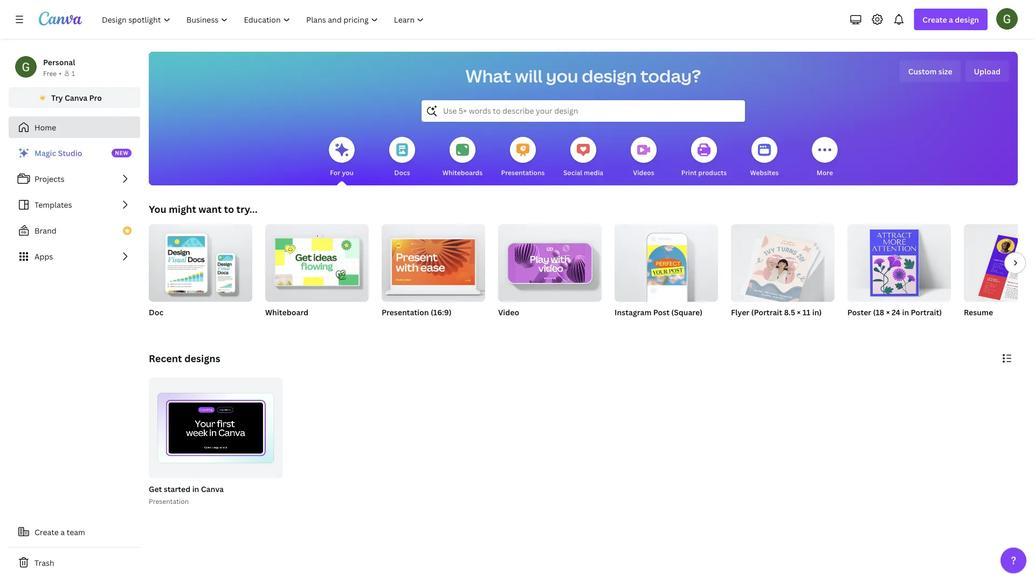 Task type: vqa. For each thing, say whether or not it's contained in the screenshot.
third by from right
no



Task type: describe. For each thing, give the bounding box(es) containing it.
get started in canva button
[[149, 483, 224, 497]]

new
[[115, 149, 129, 157]]

social media button
[[564, 129, 604, 186]]

designs
[[184, 352, 220, 365]]

home link
[[9, 117, 140, 138]]

started
[[164, 484, 191, 495]]

in inside poster (18 × 24 in portrait) group
[[903, 307, 910, 317]]

websites
[[751, 168, 779, 177]]

canva inside get started in canva presentation
[[201, 484, 224, 495]]

you might want to try...
[[149, 203, 258, 216]]

presentation inside get started in canva presentation
[[149, 497, 189, 506]]

presentation inside group
[[382, 307, 429, 317]]

group for doc
[[149, 220, 252, 302]]

a for team
[[61, 527, 65, 538]]

gary orlando image
[[997, 8, 1018, 30]]

want
[[199, 203, 222, 216]]

create a team button
[[9, 522, 140, 543]]

resume
[[964, 307, 994, 317]]

upload button
[[966, 60, 1010, 82]]

might
[[169, 203, 196, 216]]

0 horizontal spatial design
[[582, 64, 637, 88]]

1 1080 from the left
[[615, 321, 631, 330]]

trash link
[[9, 552, 140, 574]]

in inside get started in canva presentation
[[192, 484, 199, 495]]

docs button
[[389, 129, 415, 186]]

1 vertical spatial 8.5
[[731, 321, 741, 330]]

group for video
[[498, 220, 602, 302]]

whiteboard group
[[265, 220, 369, 331]]

more
[[817, 168, 833, 177]]

video group
[[498, 220, 602, 331]]

print products button
[[682, 129, 727, 186]]

recent designs
[[149, 352, 220, 365]]

list containing magic studio
[[9, 142, 140, 268]]

poster
[[848, 307, 872, 317]]

apps
[[35, 252, 53, 262]]

personal
[[43, 57, 75, 67]]

upload
[[974, 66, 1001, 76]]

canva inside try canva pro button
[[65, 93, 88, 103]]

px
[[655, 321, 663, 330]]

1 horizontal spatial 8.5
[[785, 307, 796, 317]]

presentation (16:9)
[[382, 307, 452, 317]]

instagram post (square) 1080 × 1080 px
[[615, 307, 703, 330]]

0 vertical spatial 11
[[803, 307, 811, 317]]

poster (18 × 24 in portrait) group
[[848, 220, 952, 331]]

instagram post (square) group
[[615, 220, 719, 331]]

docs
[[395, 168, 410, 177]]

Search search field
[[443, 101, 724, 121]]

media
[[584, 168, 604, 177]]

whiteboards button
[[443, 129, 483, 186]]

of
[[260, 466, 268, 474]]

team
[[67, 527, 85, 538]]

1 for 1
[[72, 69, 75, 78]]

studio
[[58, 148, 82, 158]]

free •
[[43, 69, 61, 78]]

× left "in)"
[[797, 307, 801, 317]]

for you button
[[329, 129, 355, 186]]

(square)
[[672, 307, 703, 317]]

a for design
[[949, 14, 954, 25]]

for
[[330, 168, 341, 177]]

group for resume
[[964, 224, 1036, 307]]

unlimited
[[265, 321, 296, 330]]

you
[[149, 203, 167, 216]]

(18
[[874, 307, 885, 317]]

brand link
[[9, 220, 140, 242]]

custom size
[[909, 66, 953, 76]]

to
[[224, 203, 234, 216]]

will
[[515, 64, 543, 88]]

templates
[[35, 200, 72, 210]]

custom size button
[[900, 60, 962, 82]]

try canva pro button
[[9, 87, 140, 108]]

1 vertical spatial 11
[[747, 321, 754, 330]]

27
[[269, 466, 276, 474]]

group for instagram post (square)
[[615, 220, 719, 302]]

(portrait
[[752, 307, 783, 317]]

•
[[59, 69, 61, 78]]

create for create a design
[[923, 14, 948, 25]]

you inside button
[[342, 168, 354, 177]]

try canva pro
[[51, 93, 102, 103]]

whiteboards
[[443, 168, 483, 177]]

(16:9)
[[431, 307, 452, 317]]

trash
[[35, 558, 54, 568]]

print products
[[682, 168, 727, 177]]

more button
[[812, 129, 838, 186]]

0 vertical spatial you
[[546, 64, 579, 88]]

in)
[[813, 307, 822, 317]]

1080 × 1080 px button
[[615, 320, 674, 331]]



Task type: locate. For each thing, give the bounding box(es) containing it.
in inside flyer (portrait 8.5 × 11 in) 8.5 × 11 in
[[756, 321, 761, 330]]

products
[[699, 168, 727, 177]]

1 left the of
[[255, 466, 258, 474]]

1 vertical spatial canva
[[201, 484, 224, 495]]

0 horizontal spatial presentation
[[149, 497, 189, 506]]

2 vertical spatial in
[[192, 484, 199, 495]]

1 horizontal spatial you
[[546, 64, 579, 88]]

doc
[[149, 307, 164, 317]]

group for poster (18 × 24 in portrait)
[[848, 220, 952, 302]]

resume group
[[964, 224, 1036, 331]]

1 vertical spatial create
[[35, 527, 59, 538]]

0 horizontal spatial you
[[342, 168, 354, 177]]

flyer
[[731, 307, 750, 317]]

create
[[923, 14, 948, 25], [35, 527, 59, 538]]

create for create a team
[[35, 527, 59, 538]]

1 vertical spatial a
[[61, 527, 65, 538]]

what
[[466, 64, 512, 88]]

11
[[803, 307, 811, 317], [747, 321, 754, 330]]

in right 24
[[903, 307, 910, 317]]

1 vertical spatial design
[[582, 64, 637, 88]]

0 horizontal spatial 8.5
[[731, 321, 741, 330]]

1080
[[615, 321, 631, 330], [637, 321, 654, 330]]

what will you design today?
[[466, 64, 701, 88]]

design inside dropdown button
[[955, 14, 980, 25]]

get
[[149, 484, 162, 495]]

× inside the instagram post (square) 1080 × 1080 px
[[633, 321, 636, 330]]

try
[[51, 93, 63, 103]]

whiteboard
[[265, 307, 309, 317]]

create up custom size
[[923, 14, 948, 25]]

portrait)
[[911, 307, 942, 317]]

pro
[[89, 93, 102, 103]]

1 vertical spatial presentation
[[149, 497, 189, 506]]

websites button
[[751, 129, 779, 186]]

brand
[[35, 226, 57, 236]]

create inside button
[[35, 527, 59, 538]]

magic studio
[[35, 148, 82, 158]]

1 horizontal spatial a
[[949, 14, 954, 25]]

1 horizontal spatial 1080
[[637, 321, 654, 330]]

0 horizontal spatial 1080
[[615, 321, 631, 330]]

presentations
[[501, 168, 545, 177]]

0 horizontal spatial 1
[[72, 69, 75, 78]]

social
[[564, 168, 583, 177]]

magic
[[35, 148, 56, 158]]

0 horizontal spatial a
[[61, 527, 65, 538]]

design
[[955, 14, 980, 25], [582, 64, 637, 88]]

try...
[[236, 203, 258, 216]]

top level navigation element
[[95, 9, 433, 30]]

1080 down instagram
[[615, 321, 631, 330]]

8.5 down flyer
[[731, 321, 741, 330]]

1 of 27
[[255, 466, 276, 474]]

× left 24
[[887, 307, 890, 317]]

1 horizontal spatial canva
[[201, 484, 224, 495]]

24
[[892, 307, 901, 317]]

get started in canva presentation
[[149, 484, 224, 506]]

poster (18 × 24 in portrait)
[[848, 307, 942, 317]]

11 left "in)"
[[803, 307, 811, 317]]

0 vertical spatial 1
[[72, 69, 75, 78]]

presentation (16:9) group
[[382, 220, 485, 331]]

canva
[[65, 93, 88, 103], [201, 484, 224, 495]]

× down flyer
[[742, 321, 745, 330]]

videos button
[[631, 129, 657, 186]]

0 vertical spatial a
[[949, 14, 954, 25]]

group for presentation (16:9)
[[382, 220, 485, 302]]

custom
[[909, 66, 937, 76]]

1 horizontal spatial design
[[955, 14, 980, 25]]

in down (portrait
[[756, 321, 761, 330]]

1080 left px
[[637, 321, 654, 330]]

instagram
[[615, 307, 652, 317]]

presentation down "started"
[[149, 497, 189, 506]]

apps link
[[9, 246, 140, 268]]

in
[[903, 307, 910, 317], [756, 321, 761, 330], [192, 484, 199, 495]]

0 vertical spatial 8.5
[[785, 307, 796, 317]]

doc group
[[149, 220, 252, 331]]

1 for 1 of 27
[[255, 466, 258, 474]]

today?
[[641, 64, 701, 88]]

0 vertical spatial presentation
[[382, 307, 429, 317]]

None search field
[[422, 100, 745, 122]]

design left gary orlando image
[[955, 14, 980, 25]]

0 horizontal spatial in
[[192, 484, 199, 495]]

home
[[35, 122, 56, 132]]

presentation
[[382, 307, 429, 317], [149, 497, 189, 506]]

1 horizontal spatial 1
[[255, 466, 258, 474]]

recent
[[149, 352, 182, 365]]

1 horizontal spatial in
[[756, 321, 761, 330]]

0 horizontal spatial 11
[[747, 321, 754, 330]]

video
[[498, 307, 520, 317]]

0 vertical spatial canva
[[65, 93, 88, 103]]

1 horizontal spatial create
[[923, 14, 948, 25]]

a inside button
[[61, 527, 65, 538]]

create a team
[[35, 527, 85, 538]]

0 vertical spatial create
[[923, 14, 948, 25]]

size
[[939, 66, 953, 76]]

1 vertical spatial you
[[342, 168, 354, 177]]

presentations button
[[501, 129, 545, 186]]

1 vertical spatial 1
[[255, 466, 258, 474]]

0 vertical spatial in
[[903, 307, 910, 317]]

1
[[72, 69, 75, 78], [255, 466, 258, 474]]

projects link
[[9, 168, 140, 190]]

× down instagram
[[633, 321, 636, 330]]

8.5
[[785, 307, 796, 317], [731, 321, 741, 330]]

list
[[9, 142, 140, 268]]

videos
[[633, 168, 655, 177]]

flyer (portrait 8.5 × 11 in) 8.5 × 11 in
[[731, 307, 822, 330]]

group
[[149, 220, 252, 302], [265, 220, 369, 302], [382, 220, 485, 302], [498, 220, 602, 302], [615, 220, 719, 302], [731, 220, 835, 306], [848, 220, 952, 302], [964, 224, 1036, 307]]

0 horizontal spatial create
[[35, 527, 59, 538]]

create inside dropdown button
[[923, 14, 948, 25]]

you right will
[[546, 64, 579, 88]]

presentation left (16:9)
[[382, 307, 429, 317]]

social media
[[564, 168, 604, 177]]

group for flyer (portrait 8.5 × 11 in)
[[731, 220, 835, 306]]

templates link
[[9, 194, 140, 216]]

a
[[949, 14, 954, 25], [61, 527, 65, 538]]

a left team at left
[[61, 527, 65, 538]]

flyer (portrait 8.5 × 11 in) group
[[731, 220, 835, 331]]

projects
[[35, 174, 64, 184]]

whiteboard unlimited
[[265, 307, 309, 330]]

for you
[[330, 168, 354, 177]]

canva right try
[[65, 93, 88, 103]]

post
[[654, 307, 670, 317]]

you right for
[[342, 168, 354, 177]]

you
[[546, 64, 579, 88], [342, 168, 354, 177]]

a inside dropdown button
[[949, 14, 954, 25]]

free
[[43, 69, 57, 78]]

0 vertical spatial design
[[955, 14, 980, 25]]

in right "started"
[[192, 484, 199, 495]]

print
[[682, 168, 697, 177]]

11 down flyer
[[747, 321, 754, 330]]

canva right "started"
[[201, 484, 224, 495]]

1 horizontal spatial 11
[[803, 307, 811, 317]]

1 vertical spatial in
[[756, 321, 761, 330]]

create a design button
[[915, 9, 988, 30]]

create left team at left
[[35, 527, 59, 538]]

8.5 right (portrait
[[785, 307, 796, 317]]

2 1080 from the left
[[637, 321, 654, 330]]

2 horizontal spatial in
[[903, 307, 910, 317]]

0 horizontal spatial canva
[[65, 93, 88, 103]]

1 right •
[[72, 69, 75, 78]]

design up the search search box
[[582, 64, 637, 88]]

a up size
[[949, 14, 954, 25]]

× inside poster (18 × 24 in portrait) group
[[887, 307, 890, 317]]

1 horizontal spatial presentation
[[382, 307, 429, 317]]

create a design
[[923, 14, 980, 25]]



